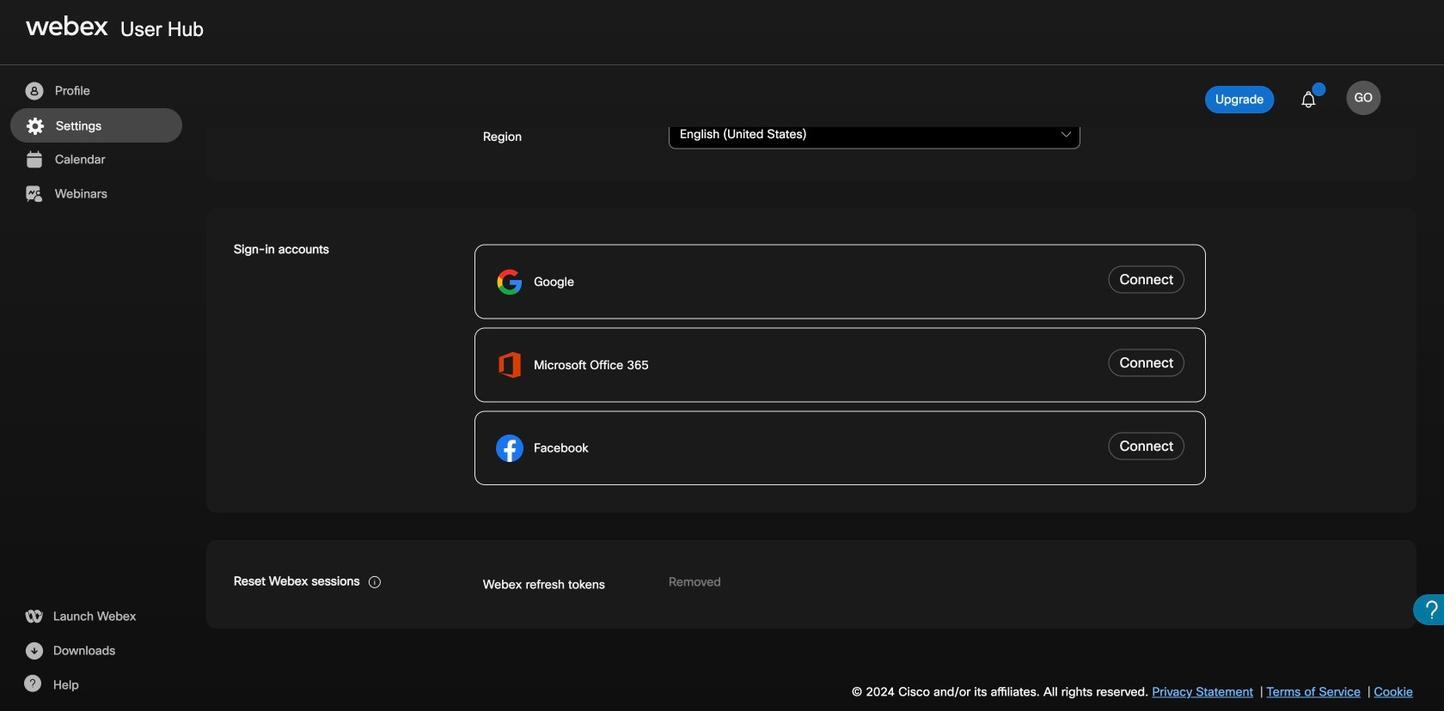 Task type: vqa. For each thing, say whether or not it's contained in the screenshot.
WORK PHONE NUMBER group
no



Task type: locate. For each thing, give the bounding box(es) containing it.
mds people circle_filled image
[[23, 81, 45, 101]]

mds settings_filled image
[[24, 116, 46, 137]]

None text field
[[669, 120, 1080, 149]]

mds content download_filled image
[[23, 641, 45, 662]]

mds meetings_filled image
[[23, 150, 45, 170]]

none text field inside settings element
[[669, 120, 1080, 149]]



Task type: describe. For each thing, give the bounding box(es) containing it.
cisco webex image
[[26, 15, 108, 36]]

settings element
[[0, 0, 1444, 712]]

ng help active image
[[23, 676, 41, 693]]

mds webinar_filled image
[[23, 184, 45, 205]]

mds webex helix filled image
[[23, 607, 44, 628]]



